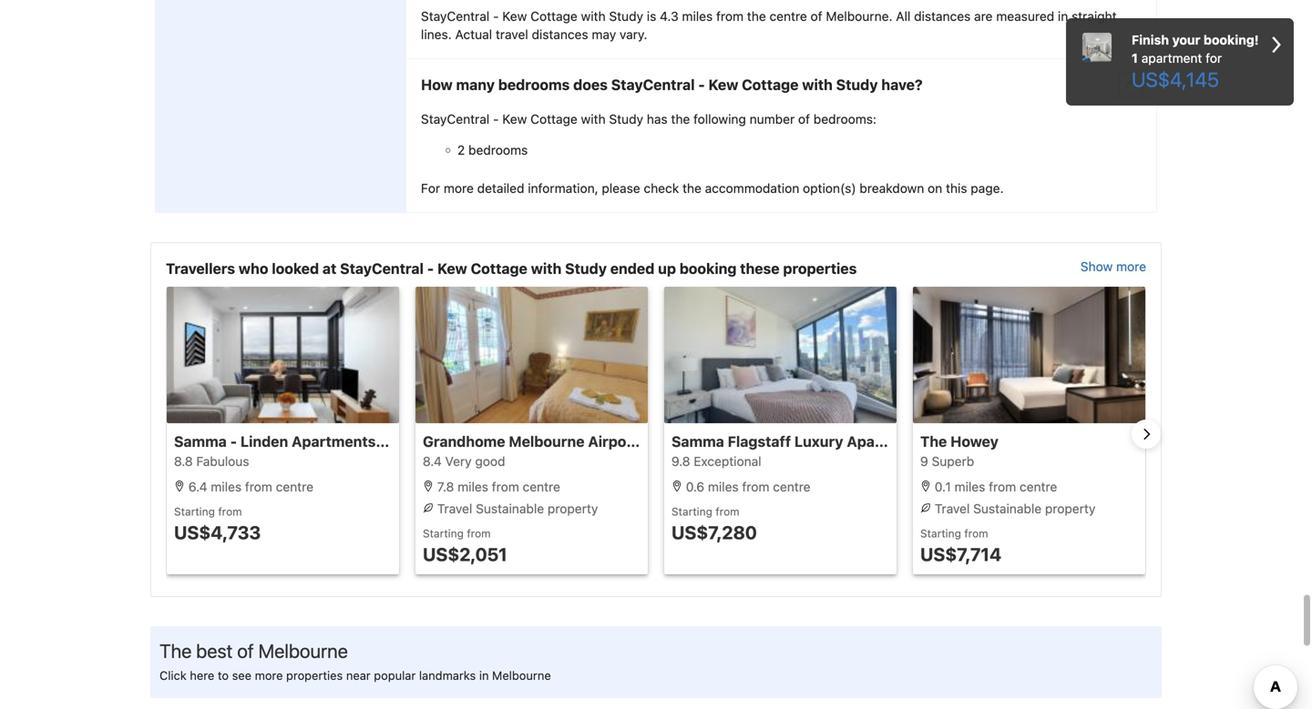 Task type: vqa. For each thing, say whether or not it's contained in the screenshot.
Travellers who looked at StayCentral - Kew Cottage with Study ended up booking these properties
yes



Task type: describe. For each thing, give the bounding box(es) containing it.
here
[[190, 669, 214, 683]]

with down information,
[[531, 260, 562, 278]]

looked
[[272, 260, 319, 278]]

are
[[974, 9, 993, 24]]

melbourne inside grandhome melbourne airport & shops 8.4 very good
[[509, 433, 585, 451]]

from down good
[[492, 480, 519, 495]]

of inside the best of melbourne click here to see more properties near popular landmarks in melbourne
[[237, 640, 254, 663]]

actual
[[455, 27, 492, 42]]

how many bedrooms does staycentral - kew cottage with study have? button
[[406, 59, 1156, 110]]

1 vertical spatial the
[[671, 112, 690, 127]]

the for the best of melbourne
[[159, 640, 192, 663]]

ended
[[610, 260, 655, 278]]

howey
[[951, 433, 999, 451]]

lines.
[[421, 27, 452, 42]]

- for samma - linden apartments in ivanhoe 8.8 fabulous
[[230, 433, 237, 451]]

miles inside staycentral - kew cottage with study is 4.3 miles from the centre of melbourne. all distances are measured in straight lines. actual travel distances may vary.
[[682, 9, 713, 24]]

kew up 2 bedrooms
[[502, 112, 527, 127]]

- inside dropdown button
[[698, 76, 705, 93]]

melbourne.
[[826, 9, 893, 24]]

has
[[647, 112, 668, 127]]

8.4 very
[[423, 454, 472, 469]]

measured
[[996, 9, 1054, 24]]

from down flagstaff on the right
[[742, 480, 770, 495]]

us$7,280
[[672, 522, 757, 544]]

the for the howey
[[920, 433, 947, 451]]

from down howey
[[989, 480, 1016, 495]]

in inside the best of melbourne click here to see more properties near popular landmarks in melbourne
[[479, 669, 489, 683]]

is
[[647, 9, 656, 24]]

page.
[[971, 181, 1004, 196]]

best
[[196, 640, 233, 663]]

bedrooms inside dropdown button
[[498, 76, 570, 93]]

in inside the samma - linden apartments in ivanhoe 8.8 fabulous
[[379, 433, 392, 451]]

0.1
[[935, 480, 951, 495]]

bedrooms:
[[814, 112, 877, 127]]

for
[[421, 181, 440, 196]]

staycentral up '2'
[[421, 112, 490, 127]]

1 vertical spatial of
[[798, 112, 810, 127]]

all
[[896, 9, 911, 24]]

starting for us$2,051
[[423, 528, 464, 540]]

click
[[159, 669, 187, 683]]

show more link
[[1081, 258, 1146, 280]]

samma for us$4,733
[[174, 433, 227, 451]]

us$4,733
[[174, 522, 261, 544]]

to
[[218, 669, 229, 683]]

in inside staycentral - kew cottage with study is 4.3 miles from the centre of melbourne. all distances are measured in straight lines. actual travel distances may vary.
[[1058, 9, 1068, 24]]

who
[[239, 260, 268, 278]]

booking
[[679, 260, 737, 278]]

grandhome melbourne airport & shops 8.4 very good
[[423, 433, 700, 469]]

finish
[[1132, 32, 1169, 47]]

0 vertical spatial properties
[[783, 260, 857, 278]]

travellers who looked at staycentral - kew cottage with study ended up booking these properties
[[166, 260, 857, 278]]

us$7,714
[[920, 544, 1002, 565]]

the howey 9 superb
[[920, 433, 999, 469]]

- for staycentral - kew cottage with study is 4.3 miles from the centre of melbourne. all distances are measured in straight lines. actual travel distances may vary.
[[493, 9, 499, 24]]

- down for
[[427, 260, 434, 278]]

these
[[740, 260, 780, 278]]

cottage inside dropdown button
[[742, 76, 799, 93]]

at
[[323, 260, 337, 278]]

8.8 fabulous
[[174, 454, 249, 469]]

property for us$2,051
[[548, 502, 598, 517]]

how many bedrooms does staycentral - kew cottage with study have?
[[421, 76, 923, 93]]

ivanhoe
[[395, 433, 451, 451]]

7.8
[[437, 480, 454, 495]]

travel for us$2,051
[[437, 502, 472, 517]]

your
[[1172, 32, 1201, 47]]

9 superb
[[920, 454, 974, 469]]

travellers
[[166, 260, 235, 278]]

landmarks
[[419, 669, 476, 683]]

airport
[[588, 433, 638, 451]]

staycentral - kew cottage with study is 4.3 miles from the centre of melbourne. all distances are measured in straight lines. actual travel distances may vary.
[[421, 9, 1117, 42]]

0.6
[[686, 480, 704, 495]]

see
[[232, 669, 252, 683]]

properties inside the best of melbourne click here to see more properties near popular landmarks in melbourne
[[286, 669, 343, 683]]

with inside dropdown button
[[802, 76, 833, 93]]

for more detailed information, please check the accommodation option(s) breakdown on this page.
[[421, 181, 1004, 196]]

starting from us$4,733
[[174, 506, 261, 544]]

study left the ended
[[565, 260, 607, 278]]

with inside staycentral - kew cottage with study is 4.3 miles from the centre of melbourne. all distances are measured in straight lines. actual travel distances may vary.
[[581, 9, 606, 24]]

sustainable for us$7,714
[[973, 502, 1042, 517]]

good
[[475, 454, 505, 469]]

apartments for us$7,280
[[847, 433, 931, 451]]

1 vertical spatial bedrooms
[[468, 143, 528, 158]]

starting for us$4,733
[[174, 506, 215, 519]]

number
[[750, 112, 795, 127]]

may
[[592, 27, 616, 42]]

rightchevron image
[[1272, 31, 1281, 58]]

luxury
[[794, 433, 843, 451]]

detailed
[[477, 181, 524, 196]]

travel for us$7,714
[[935, 502, 970, 517]]

staycentral inside how many bedrooms does staycentral - kew cottage with study have? dropdown button
[[611, 76, 695, 93]]

2
[[457, 143, 465, 158]]

information,
[[528, 181, 598, 196]]

miles for samma - linden apartments in ivanhoe
[[211, 480, 242, 495]]

finish your booking! 1 apartment for us$4,145
[[1132, 32, 1259, 91]]

cottage inside staycentral - kew cottage with study is 4.3 miles from the centre of melbourne. all distances are measured in straight lines. actual travel distances may vary.
[[530, 9, 578, 24]]



Task type: locate. For each thing, give the bounding box(es) containing it.
from up us$2,051
[[467, 528, 491, 540]]

from inside starting from us$4,733
[[218, 506, 242, 519]]

popular
[[374, 669, 416, 683]]

the best of melbourne click here to see more properties near popular landmarks in melbourne
[[159, 640, 551, 683]]

the up 9 superb
[[920, 433, 947, 451]]

1 horizontal spatial properties
[[783, 260, 857, 278]]

- up the travel
[[493, 9, 499, 24]]

properties right the these
[[783, 260, 857, 278]]

2 vertical spatial of
[[237, 640, 254, 663]]

starting inside the "starting from us$7,280"
[[672, 506, 713, 519]]

with down does
[[581, 112, 606, 127]]

travel sustainable property for us$2,051
[[434, 502, 598, 517]]

study up bedrooms:
[[836, 76, 878, 93]]

check
[[644, 181, 679, 196]]

near
[[346, 669, 371, 683]]

1 apartments from the left
[[292, 433, 376, 451]]

1 travel sustainable property from the left
[[434, 502, 598, 517]]

centre for samma - linden apartments in ivanhoe
[[276, 480, 313, 495]]

miles
[[682, 9, 713, 24], [211, 480, 242, 495], [458, 480, 488, 495], [708, 480, 739, 495], [955, 480, 985, 495]]

2 travel from the left
[[935, 502, 970, 517]]

travel sustainable property
[[434, 502, 598, 517], [931, 502, 1096, 517]]

0 horizontal spatial samma
[[174, 433, 227, 451]]

- inside the samma - linden apartments in ivanhoe 8.8 fabulous
[[230, 433, 237, 451]]

travel
[[496, 27, 528, 42]]

kew inside staycentral - kew cottage with study is 4.3 miles from the centre of melbourne. all distances are measured in straight lines. actual travel distances may vary.
[[502, 9, 527, 24]]

staycentral - kew cottage with study has the following number of bedrooms:
[[421, 112, 877, 127]]

study up vary.
[[609, 9, 643, 24]]

sustainable for us$2,051
[[476, 502, 544, 517]]

0 horizontal spatial travel sustainable property
[[434, 502, 598, 517]]

more right 'see'
[[255, 669, 283, 683]]

starting for us$7,714
[[920, 528, 961, 540]]

staycentral inside staycentral - kew cottage with study is 4.3 miles from the centre of melbourne. all distances are measured in straight lines. actual travel distances may vary.
[[421, 9, 490, 24]]

-
[[493, 9, 499, 24], [698, 76, 705, 93], [493, 112, 499, 127], [427, 260, 434, 278], [230, 433, 237, 451]]

more inside the best of melbourne click here to see more properties near popular landmarks in melbourne
[[255, 669, 283, 683]]

- inside staycentral - kew cottage with study is 4.3 miles from the centre of melbourne. all distances are measured in straight lines. actual travel distances may vary.
[[493, 9, 499, 24]]

cottage up number
[[742, 76, 799, 93]]

sustainable
[[476, 502, 544, 517], [973, 502, 1042, 517]]

0 vertical spatial the
[[920, 433, 947, 451]]

cottage
[[530, 9, 578, 24], [742, 76, 799, 93], [530, 112, 578, 127], [471, 260, 527, 278]]

bedrooms down the travel
[[498, 76, 570, 93]]

from inside "starting from us$7,714"
[[964, 528, 988, 540]]

this
[[946, 181, 967, 196]]

7.8 miles from centre
[[434, 480, 560, 495]]

2 horizontal spatial more
[[1116, 259, 1146, 274]]

9.8 exceptional
[[672, 454, 761, 469]]

2 vertical spatial more
[[255, 669, 283, 683]]

starting up us$7,714
[[920, 528, 961, 540]]

starting inside starting from us$2,051
[[423, 528, 464, 540]]

0 horizontal spatial distances
[[532, 27, 588, 42]]

2 vertical spatial in
[[479, 669, 489, 683]]

the inside staycentral - kew cottage with study is 4.3 miles from the centre of melbourne. all distances are measured in straight lines. actual travel distances may vary.
[[747, 9, 766, 24]]

more for for
[[444, 181, 474, 196]]

centre for grandhome melbourne airport & shops
[[523, 480, 560, 495]]

6.4
[[188, 480, 207, 495]]

starting down 6.4
[[174, 506, 215, 519]]

starting for us$7,280
[[672, 506, 713, 519]]

booking!
[[1204, 32, 1259, 47]]

on
[[928, 181, 942, 196]]

from down linden
[[245, 480, 272, 495]]

0 vertical spatial distances
[[914, 9, 971, 24]]

0 horizontal spatial more
[[255, 669, 283, 683]]

in left straight
[[1058, 9, 1068, 24]]

kew
[[502, 9, 527, 24], [709, 76, 738, 93], [502, 112, 527, 127], [437, 260, 467, 278]]

straight
[[1072, 9, 1117, 24]]

bedrooms
[[498, 76, 570, 93], [468, 143, 528, 158]]

1 horizontal spatial travel sustainable property
[[931, 502, 1096, 517]]

miles right 7.8 on the bottom left of the page
[[458, 480, 488, 495]]

1 horizontal spatial property
[[1045, 502, 1096, 517]]

1 horizontal spatial distances
[[914, 9, 971, 24]]

apartments
[[292, 433, 376, 451], [847, 433, 931, 451]]

distances
[[914, 9, 971, 24], [532, 27, 588, 42]]

from right 4.3
[[716, 9, 744, 24]]

does
[[573, 76, 608, 93]]

&
[[642, 433, 652, 451]]

0 horizontal spatial apartments
[[292, 433, 376, 451]]

6.4 miles from centre
[[185, 480, 313, 495]]

miles right 6.4
[[211, 480, 242, 495]]

apartments up 9 superb
[[847, 433, 931, 451]]

show
[[1081, 259, 1113, 274]]

property
[[548, 502, 598, 517], [1045, 502, 1096, 517]]

0 vertical spatial the
[[747, 9, 766, 24]]

samma inside the samma - linden apartments in ivanhoe 8.8 fabulous
[[174, 433, 227, 451]]

flagstaff
[[728, 433, 791, 451]]

1 horizontal spatial samma
[[672, 433, 724, 451]]

from inside staycentral - kew cottage with study is 4.3 miles from the centre of melbourne. all distances are measured in straight lines. actual travel distances may vary.
[[716, 9, 744, 24]]

1 sustainable from the left
[[476, 502, 544, 517]]

2 samma from the left
[[672, 433, 724, 451]]

grandhome
[[423, 433, 505, 451]]

distances right all
[[914, 9, 971, 24]]

vary.
[[620, 27, 647, 42]]

1 property from the left
[[548, 502, 598, 517]]

study
[[609, 9, 643, 24], [836, 76, 878, 93], [609, 112, 643, 127], [565, 260, 607, 278]]

following
[[694, 112, 746, 127]]

apartments right linden
[[292, 433, 376, 451]]

starting up us$2,051
[[423, 528, 464, 540]]

2 apartments from the left
[[847, 433, 931, 451]]

accordion control element
[[405, 0, 1157, 213]]

the inside the best of melbourne click here to see more properties near popular landmarks in melbourne
[[159, 640, 192, 663]]

more for show
[[1116, 259, 1146, 274]]

staycentral right at at the top left of the page
[[340, 260, 424, 278]]

apartment
[[1142, 51, 1202, 66]]

0 vertical spatial bedrooms
[[498, 76, 570, 93]]

1 travel from the left
[[437, 502, 472, 517]]

samma for us$7,280
[[672, 433, 724, 451]]

0 horizontal spatial property
[[548, 502, 598, 517]]

option(s)
[[803, 181, 856, 196]]

how
[[421, 76, 453, 93]]

kew down for
[[437, 260, 467, 278]]

from up us$7,280
[[716, 506, 740, 519]]

1 horizontal spatial in
[[479, 669, 489, 683]]

2 bedrooms
[[457, 143, 528, 158]]

miles for grandhome melbourne airport & shops
[[458, 480, 488, 495]]

study inside staycentral - kew cottage with study is 4.3 miles from the centre of melbourne. all distances are measured in straight lines. actual travel distances may vary.
[[609, 9, 643, 24]]

samma up the "8.8 fabulous"
[[174, 433, 227, 451]]

miles for the howey
[[955, 480, 985, 495]]

0 horizontal spatial properties
[[286, 669, 343, 683]]

miles for samma flagstaff luxury apartments
[[708, 480, 739, 495]]

travel sustainable property for us$7,714
[[931, 502, 1096, 517]]

more
[[444, 181, 474, 196], [1116, 259, 1146, 274], [255, 669, 283, 683]]

for
[[1206, 51, 1222, 66]]

us$4,145
[[1132, 67, 1219, 91]]

with up may
[[581, 9, 606, 24]]

travel down 0.1
[[935, 502, 970, 517]]

distances left may
[[532, 27, 588, 42]]

more right for
[[444, 181, 474, 196]]

cottage up does
[[530, 9, 578, 24]]

of inside staycentral - kew cottage with study is 4.3 miles from the centre of melbourne. all distances are measured in straight lines. actual travel distances may vary.
[[811, 9, 823, 24]]

of up 'see'
[[237, 640, 254, 663]]

0 horizontal spatial the
[[159, 640, 192, 663]]

1 samma from the left
[[174, 433, 227, 451]]

centre for the howey
[[1020, 480, 1057, 495]]

samma up 9.8 exceptional
[[672, 433, 724, 451]]

properties left near
[[286, 669, 343, 683]]

- for staycentral - kew cottage with study has the following number of bedrooms:
[[493, 112, 499, 127]]

in
[[1058, 9, 1068, 24], [379, 433, 392, 451], [479, 669, 489, 683]]

the up how many bedrooms does staycentral - kew cottage with study have? dropdown button
[[747, 9, 766, 24]]

2 vertical spatial the
[[682, 181, 702, 196]]

apartments inside samma flagstaff luxury apartments 9.8 exceptional
[[847, 433, 931, 451]]

1 vertical spatial distances
[[532, 27, 588, 42]]

please
[[602, 181, 640, 196]]

kew up following
[[709, 76, 738, 93]]

0.1 miles from centre
[[931, 480, 1057, 495]]

4.3
[[660, 9, 679, 24]]

the inside the howey 9 superb
[[920, 433, 947, 451]]

staycentral up staycentral - kew cottage with study has the following number of bedrooms:
[[611, 76, 695, 93]]

1 vertical spatial the
[[159, 640, 192, 663]]

2 travel sustainable property from the left
[[931, 502, 1096, 517]]

the
[[747, 9, 766, 24], [671, 112, 690, 127], [682, 181, 702, 196]]

from
[[716, 9, 744, 24], [245, 480, 272, 495], [492, 480, 519, 495], [742, 480, 770, 495], [989, 480, 1016, 495], [218, 506, 242, 519], [716, 506, 740, 519], [467, 528, 491, 540], [964, 528, 988, 540]]

property down the 0.1 miles from centre at the right of page
[[1045, 502, 1096, 517]]

apartments for us$4,733
[[292, 433, 376, 451]]

staycentral
[[421, 9, 490, 24], [611, 76, 695, 93], [421, 112, 490, 127], [340, 260, 424, 278]]

cottage down does
[[530, 112, 578, 127]]

more right show
[[1116, 259, 1146, 274]]

us$2,051
[[423, 544, 507, 565]]

miles down 9.8 exceptional
[[708, 480, 739, 495]]

from inside the "starting from us$7,280"
[[716, 506, 740, 519]]

1 horizontal spatial apartments
[[847, 433, 931, 451]]

samma flagstaff luxury apartments 9.8 exceptional
[[672, 433, 931, 469]]

sustainable down 7.8 miles from centre
[[476, 502, 544, 517]]

starting down 0.6
[[672, 506, 713, 519]]

show more
[[1081, 259, 1146, 274]]

2 sustainable from the left
[[973, 502, 1042, 517]]

melbourne left airport
[[509, 433, 585, 451]]

staycentral up actual
[[421, 9, 490, 24]]

study left has
[[609, 112, 643, 127]]

miles right 0.1
[[955, 480, 985, 495]]

samma - linden apartments in ivanhoe 8.8 fabulous
[[174, 433, 451, 469]]

0 horizontal spatial travel
[[437, 502, 472, 517]]

0 vertical spatial melbourne
[[509, 433, 585, 451]]

of left melbourne.
[[811, 9, 823, 24]]

0 vertical spatial more
[[444, 181, 474, 196]]

properties
[[783, 260, 857, 278], [286, 669, 343, 683]]

0 horizontal spatial sustainable
[[476, 502, 544, 517]]

travel sustainable property down the 0.1 miles from centre at the right of page
[[931, 502, 1096, 517]]

1 horizontal spatial sustainable
[[973, 502, 1042, 517]]

0 vertical spatial of
[[811, 9, 823, 24]]

1 horizontal spatial the
[[920, 433, 947, 451]]

0 vertical spatial in
[[1058, 9, 1068, 24]]

property for us$7,714
[[1045, 502, 1096, 517]]

of right number
[[798, 112, 810, 127]]

travel
[[437, 502, 472, 517], [935, 502, 970, 517]]

1 vertical spatial properties
[[286, 669, 343, 683]]

- up 2 bedrooms
[[493, 112, 499, 127]]

starting from us$7,714
[[920, 528, 1002, 565]]

from inside starting from us$2,051
[[467, 528, 491, 540]]

1 vertical spatial more
[[1116, 259, 1146, 274]]

travel sustainable property down 7.8 miles from centre
[[434, 502, 598, 517]]

2 property from the left
[[1045, 502, 1096, 517]]

breakdown
[[860, 181, 924, 196]]

1 vertical spatial melbourne
[[258, 640, 348, 663]]

from up us$4,733
[[218, 506, 242, 519]]

the right check
[[682, 181, 702, 196]]

starting from us$7,280
[[672, 506, 757, 544]]

travel down 7.8 on the bottom left of the page
[[437, 502, 472, 517]]

1 horizontal spatial travel
[[935, 502, 970, 517]]

from up us$7,714
[[964, 528, 988, 540]]

shops
[[656, 433, 700, 451]]

in left ivanhoe
[[379, 433, 392, 451]]

melbourne right 'landmarks'
[[492, 669, 551, 683]]

1 vertical spatial in
[[379, 433, 392, 451]]

more inside accordion control element
[[444, 181, 474, 196]]

2 vertical spatial melbourne
[[492, 669, 551, 683]]

the right has
[[671, 112, 690, 127]]

miles right 4.3
[[682, 9, 713, 24]]

have?
[[881, 76, 923, 93]]

1 horizontal spatial more
[[444, 181, 474, 196]]

- up following
[[698, 76, 705, 93]]

samma inside samma flagstaff luxury apartments 9.8 exceptional
[[672, 433, 724, 451]]

centre for samma flagstaff luxury apartments
[[773, 480, 811, 495]]

0 horizontal spatial in
[[379, 433, 392, 451]]

kew inside how many bedrooms does staycentral - kew cottage with study have? dropdown button
[[709, 76, 738, 93]]

with up bedrooms:
[[802, 76, 833, 93]]

bedrooms right '2'
[[468, 143, 528, 158]]

starting inside "starting from us$7,714"
[[920, 528, 961, 540]]

sustainable down the 0.1 miles from centre at the right of page
[[973, 502, 1042, 517]]

kew up the travel
[[502, 9, 527, 24]]

starting from us$2,051
[[423, 528, 507, 565]]

2 horizontal spatial in
[[1058, 9, 1068, 24]]

region containing us$4,733
[[151, 287, 1161, 582]]

samma
[[174, 433, 227, 451], [672, 433, 724, 451]]

0.6 miles from centre
[[682, 480, 811, 495]]

region
[[151, 287, 1161, 582]]

accommodation
[[705, 181, 799, 196]]

many
[[456, 76, 495, 93]]

study inside how many bedrooms does staycentral - kew cottage with study have? dropdown button
[[836, 76, 878, 93]]

melbourne up near
[[258, 640, 348, 663]]

starting inside starting from us$4,733
[[174, 506, 215, 519]]

- up the "8.8 fabulous"
[[230, 433, 237, 451]]

in right 'landmarks'
[[479, 669, 489, 683]]

linden
[[240, 433, 288, 451]]

centre inside staycentral - kew cottage with study is 4.3 miles from the centre of melbourne. all distances are measured in straight lines. actual travel distances may vary.
[[770, 9, 807, 24]]

cottage down detailed
[[471, 260, 527, 278]]

with
[[581, 9, 606, 24], [802, 76, 833, 93], [581, 112, 606, 127], [531, 260, 562, 278]]

property down grandhome melbourne airport & shops 8.4 very good
[[548, 502, 598, 517]]

up
[[658, 260, 676, 278]]

the up click
[[159, 640, 192, 663]]

the
[[920, 433, 947, 451], [159, 640, 192, 663]]

apartments inside the samma - linden apartments in ivanhoe 8.8 fabulous
[[292, 433, 376, 451]]

1
[[1132, 51, 1138, 66]]



